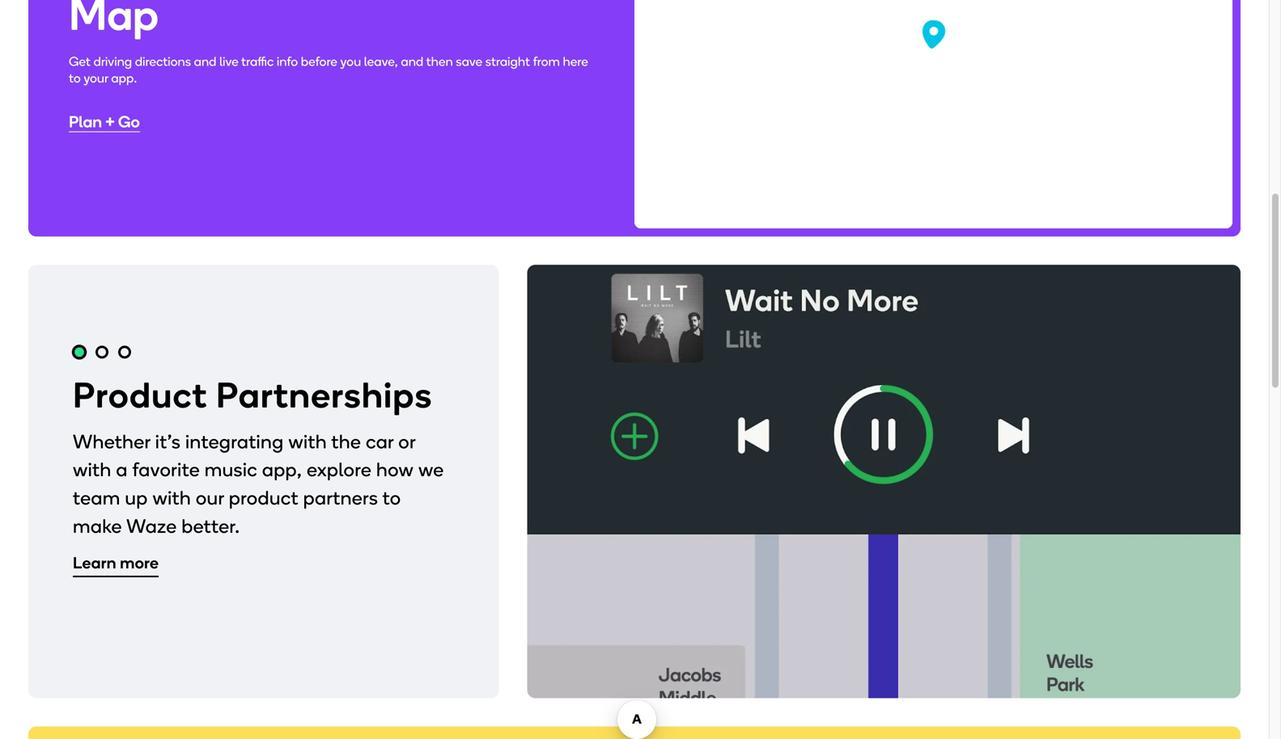 Task type: describe. For each thing, give the bounding box(es) containing it.
info
[[277, 54, 298, 69]]

explore
[[307, 458, 372, 482]]

+
[[105, 112, 115, 131]]

then
[[426, 54, 453, 69]]

1 horizontal spatial with
[[153, 486, 191, 510]]

2 and from the left
[[401, 54, 424, 69]]

1 vertical spatial with
[[73, 458, 111, 482]]

1 and from the left
[[194, 54, 217, 69]]

here
[[563, 54, 588, 69]]

more
[[120, 554, 159, 573]]

plan + go
[[69, 112, 140, 131]]

a
[[116, 458, 128, 482]]

app.
[[111, 70, 137, 86]]

the
[[331, 430, 361, 454]]

or
[[398, 430, 416, 454]]

live
[[219, 54, 239, 69]]

up
[[125, 486, 148, 510]]

leave,
[[364, 54, 398, 69]]

straight
[[485, 54, 530, 69]]

product
[[73, 374, 208, 417]]

plan + go link
[[69, 112, 140, 131]]

get
[[69, 54, 91, 69]]

get driving directions and live traffic info before you leave, and then save straight from here to your app.
[[69, 54, 588, 86]]

better.
[[181, 515, 240, 538]]

team
[[73, 486, 120, 510]]

product partnerships
[[73, 374, 433, 417]]

traffic
[[241, 54, 274, 69]]

go
[[118, 112, 140, 131]]

plan
[[69, 112, 102, 131]]

driving
[[93, 54, 132, 69]]

from
[[533, 54, 560, 69]]

0 vertical spatial with
[[288, 430, 327, 454]]



Task type: locate. For each thing, give the bounding box(es) containing it.
to down get
[[69, 70, 81, 86]]

1 horizontal spatial to
[[383, 486, 401, 510]]

learn more link
[[73, 553, 159, 576]]

make
[[73, 515, 122, 538]]

how
[[376, 458, 414, 482]]

with up team
[[73, 458, 111, 482]]

and
[[194, 54, 217, 69], [401, 54, 424, 69]]

integrating
[[185, 430, 284, 454]]

you
[[340, 54, 361, 69]]

favorite
[[132, 458, 200, 482]]

to
[[69, 70, 81, 86], [383, 486, 401, 510]]

whether it's integrating with the car or with a favorite music app, explore how we team up with our product partners to make waze better.
[[73, 430, 444, 538]]

with
[[288, 430, 327, 454], [73, 458, 111, 482], [153, 486, 191, 510]]

with up app,
[[288, 430, 327, 454]]

to inside get driving directions and live traffic info before you leave, and then save straight from here to your app.
[[69, 70, 81, 86]]

0 horizontal spatial to
[[69, 70, 81, 86]]

image of music controls with a map in the background image
[[527, 265, 1241, 699]]

1 horizontal spatial and
[[401, 54, 424, 69]]

partners
[[303, 486, 378, 510]]

0 vertical spatial to
[[69, 70, 81, 86]]

we
[[418, 458, 444, 482]]

app,
[[262, 458, 302, 482]]

it's
[[155, 430, 181, 454]]

and left then
[[401, 54, 424, 69]]

product
[[229, 486, 299, 510]]

directions
[[135, 54, 191, 69]]

car
[[366, 430, 394, 454]]

2 horizontal spatial with
[[288, 430, 327, 454]]

0 horizontal spatial with
[[73, 458, 111, 482]]

1 vertical spatial to
[[383, 486, 401, 510]]

before
[[301, 54, 337, 69]]

whether
[[73, 430, 151, 454]]

0 horizontal spatial and
[[194, 54, 217, 69]]

and left live
[[194, 54, 217, 69]]

to down how
[[383, 486, 401, 510]]

learn more
[[73, 554, 159, 573]]

2 vertical spatial with
[[153, 486, 191, 510]]

partnerships
[[216, 374, 433, 417]]

learn
[[73, 554, 116, 573]]

waze
[[126, 515, 177, 538]]

our
[[196, 486, 224, 510]]

music
[[205, 458, 257, 482]]

to inside whether it's integrating with the car or with a favorite music app, explore how we team up with our product partners to make waze better.
[[383, 486, 401, 510]]

your
[[84, 70, 108, 86]]

save
[[456, 54, 482, 69]]

with down the "favorite"
[[153, 486, 191, 510]]



Task type: vqa. For each thing, say whether or not it's contained in the screenshot.
right ANATOLE
no



